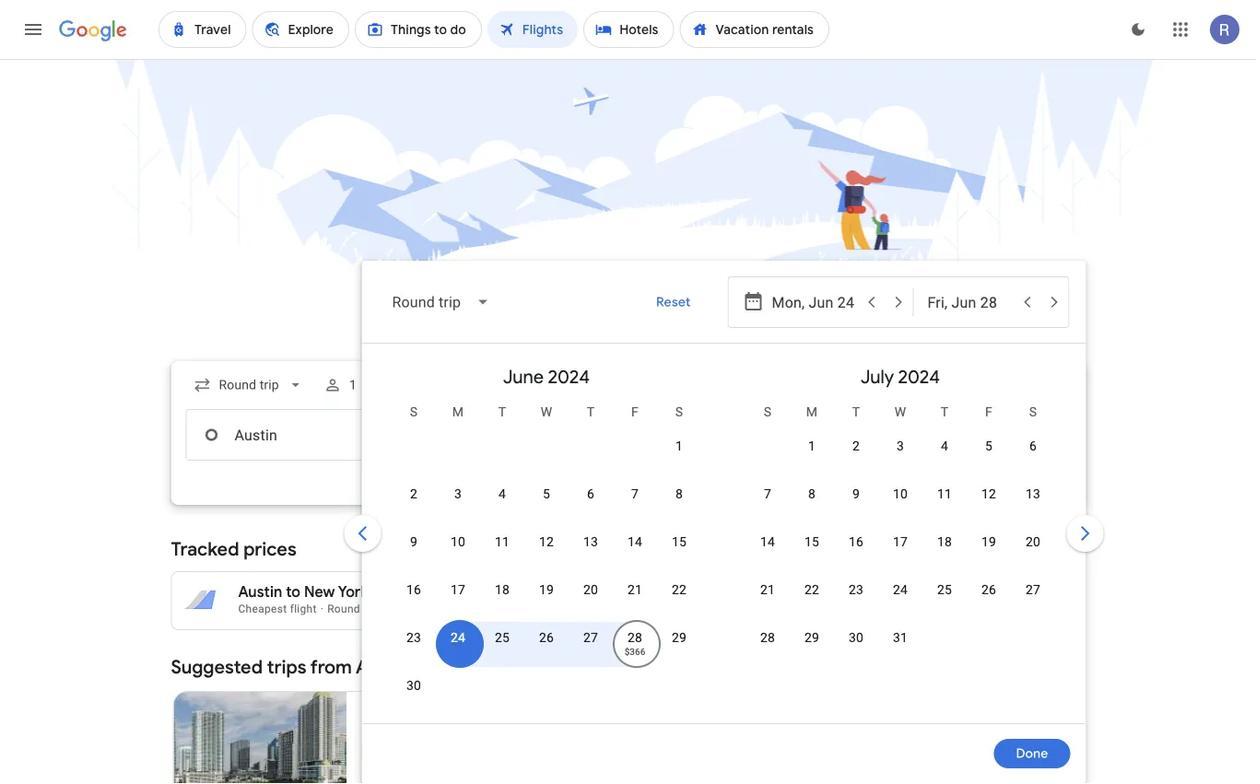 Task type: vqa. For each thing, say whether or not it's contained in the screenshot.
footer on the bottom right of page containing Map data ©2023 Google
no



Task type: locate. For each thing, give the bounding box(es) containing it.
1 inside july 2024 row group
[[809, 438, 816, 454]]

1 horizontal spatial w
[[895, 404, 907, 419]]

14 inside june 2024 "row group"
[[628, 534, 643, 549]]

20 button up thu, jun 27 element
[[569, 581, 613, 625]]

17 for 'mon, jun 17' element
[[451, 582, 466, 597]]

8 button up the mon, jul 15 element at the bottom
[[790, 485, 835, 529]]

s up sat, jul 6 element
[[1030, 404, 1038, 419]]

23 button up tue, jul 30 element
[[835, 581, 879, 625]]

1 horizontal spatial 10
[[894, 486, 909, 501]]

27 button
[[1012, 581, 1056, 625], [569, 629, 613, 673]]

27 inside june 2024 "row group"
[[584, 630, 599, 645]]

1 m from the left
[[453, 404, 464, 419]]

10 for mon, jun 10 element
[[451, 534, 466, 549]]

7 button up sun, jul 14 element
[[746, 485, 790, 529]]

2 29 from the left
[[805, 630, 820, 645]]

23 button
[[835, 581, 879, 625], [392, 629, 436, 673]]

8 inside july 2024 row group
[[809, 486, 816, 501]]

0 horizontal spatial 18
[[495, 582, 510, 597]]

29 button
[[658, 629, 702, 673], [790, 629, 835, 673]]

125 US dollars text field
[[1039, 583, 1070, 602]]

20 button
[[1012, 533, 1056, 577], [569, 581, 613, 625]]

4 button inside july 2024 row group
[[923, 437, 967, 481]]

0 horizontal spatial 2
[[411, 486, 418, 501]]

2 8 from the left
[[809, 486, 816, 501]]

3 s from the left
[[764, 404, 772, 419]]

1 7 from the left
[[632, 486, 639, 501]]

16
[[849, 534, 864, 549], [407, 582, 422, 597]]

w inside june 2024 "row group"
[[541, 404, 553, 419]]

26 inside july 2024 row group
[[982, 582, 997, 597]]

1 vertical spatial 30 button
[[392, 677, 436, 721]]

6
[[1030, 438, 1038, 454], [588, 486, 595, 501]]

$125
[[1039, 583, 1070, 602]]

30 inside july 2024 row group
[[849, 630, 864, 645]]

13
[[1026, 486, 1041, 501], [584, 534, 599, 549]]

0 horizontal spatial 6
[[588, 486, 595, 501]]

2024 inside "row group"
[[549, 365, 591, 389]]

june 2024 row group
[[370, 351, 724, 721]]

24 for wed, jul 24 element
[[894, 582, 909, 597]]

reset button
[[634, 280, 713, 324]]

s up "sat, jun 1" element
[[676, 404, 684, 419]]

row containing 14
[[746, 525, 1056, 577]]

t
[[499, 404, 507, 419], [587, 404, 595, 419], [853, 404, 861, 419], [941, 404, 949, 419]]

1 horizontal spatial 17
[[894, 534, 909, 549]]

4 inside "row group"
[[499, 486, 507, 501]]

0 horizontal spatial 12
[[540, 534, 555, 549]]

10 button up wed, jul 17 element
[[879, 485, 923, 529]]

1 1 button from the left
[[658, 437, 702, 481]]

m up mon, jun 3 element
[[453, 404, 464, 419]]

21 up $1,206
[[761, 582, 776, 597]]

2 button
[[835, 437, 879, 481], [392, 485, 436, 529]]

0 horizontal spatial 29
[[672, 630, 687, 645]]

10 button
[[879, 485, 923, 529], [436, 533, 481, 577]]

row down air
[[392, 620, 702, 673]]

5 button
[[967, 437, 1012, 481], [525, 485, 569, 529]]

10 inside june 2024 "row group"
[[451, 534, 466, 549]]

1 vertical spatial 6 button
[[569, 485, 613, 529]]

5 for wed, jun 5 element
[[543, 486, 551, 501]]

sun, jul 14 element
[[761, 533, 776, 551]]

4 inside row group
[[942, 438, 949, 454]]

30 for sun, jun 30 'element'
[[407, 678, 422, 693]]

mon, jun 3 element
[[455, 485, 462, 503]]

14 for fri, jun 14 element
[[628, 534, 643, 549]]

14
[[628, 534, 643, 549], [761, 534, 776, 549]]

28 for 28 $366
[[628, 630, 643, 645]]

1 vertical spatial 5 button
[[525, 485, 569, 529]]

austin
[[238, 583, 282, 602], [356, 655, 410, 679]]

0 vertical spatial 16
[[849, 534, 864, 549]]

1 horizontal spatial 21
[[761, 582, 776, 597]]

tue, jul 9 element
[[853, 485, 861, 503]]

0 horizontal spatial 8 button
[[658, 485, 702, 529]]

0 horizontal spatial 27 button
[[569, 629, 613, 673]]

1
[[349, 377, 357, 393], [676, 438, 684, 454], [809, 438, 816, 454]]

$1,208 $1,206
[[718, 583, 763, 616]]

18 inside june 2024 "row group"
[[495, 582, 510, 597]]

1 vertical spatial 23 button
[[392, 629, 436, 673]]

1 button
[[658, 437, 702, 481], [790, 437, 835, 481]]

s right 1 popup button
[[410, 404, 418, 419]]

1 14 from the left
[[628, 534, 643, 549]]

s
[[410, 404, 418, 419], [676, 404, 684, 419], [764, 404, 772, 419], [1030, 404, 1038, 419]]

2 m from the left
[[807, 404, 818, 419]]

8
[[676, 486, 684, 501], [809, 486, 816, 501]]

7 inside july 2024 row group
[[765, 486, 772, 501]]

0 vertical spatial 18 button
[[923, 533, 967, 577]]

15 button up sat, jun 22 element
[[658, 533, 702, 577]]

1 vertical spatial 18
[[495, 582, 510, 597]]

30 button
[[835, 629, 879, 673], [392, 677, 436, 721]]

29 for mon, jul 29 element
[[805, 630, 820, 645]]

25 right mon, jun 24, departure date. element
[[495, 630, 510, 645]]

24 for mon, jun 24, departure date. element
[[451, 630, 466, 645]]

0 horizontal spatial 20 button
[[569, 581, 613, 625]]

15 for the mon, jul 15 element at the bottom
[[805, 534, 820, 549]]

1 7 button from the left
[[613, 485, 658, 529]]

2 2024 from the left
[[899, 365, 941, 389]]

w for june
[[541, 404, 553, 419]]

14 button
[[613, 533, 658, 577], [746, 533, 790, 577]]

4 for tue, jun 4 "element"
[[499, 486, 507, 501]]

1 horizontal spatial m
[[807, 404, 818, 419]]

9 button inside july 2024 row group
[[835, 485, 879, 529]]

16 button up tue, jul 23 element
[[835, 533, 879, 577]]

tue, jun 11 element
[[495, 533, 510, 551]]

row containing 7
[[746, 477, 1056, 529]]

16 button
[[835, 533, 879, 577], [392, 581, 436, 625]]

1 horizontal spatial 18 button
[[923, 533, 967, 577]]

row up 31
[[746, 572, 1056, 625]]

9 inside june 2024 "row group"
[[411, 534, 418, 549]]

0 horizontal spatial 30 button
[[392, 677, 436, 721]]

1 28 from the left
[[628, 630, 643, 645]]

3 inside june 2024 "row group"
[[455, 486, 462, 501]]

15 button
[[658, 533, 702, 577], [790, 533, 835, 577]]

17 button up mon, jun 24, departure date. element
[[436, 581, 481, 625]]

f inside july 2024 row group
[[986, 404, 993, 419]]

0 horizontal spatial 7 button
[[613, 485, 658, 529]]

18
[[938, 534, 953, 549], [495, 582, 510, 597]]

row containing 28
[[746, 620, 923, 673]]

5 button inside june 2024 "row group"
[[525, 485, 569, 529]]

14 button up "fri, jun 21" element
[[613, 533, 658, 577]]

0 vertical spatial 4
[[942, 438, 949, 454]]

10 for wed, jul 10 element
[[894, 486, 909, 501]]

6 button up thu, jun 13 'element' on the bottom of the page
[[569, 485, 613, 529]]

0 horizontal spatial austin
[[238, 583, 282, 602]]

10 button up 'mon, jun 17' element
[[436, 533, 481, 577]]

miami
[[362, 707, 404, 725]]

tue, jul 23 element
[[849, 581, 864, 599]]

19 button up wed, jun 26 element
[[525, 581, 569, 625]]

t up tue, jul 2 element
[[853, 404, 861, 419]]

28 inside the 28 button
[[761, 630, 776, 645]]

27 inside july 2024 row group
[[1026, 582, 1041, 597]]

20 left all
[[1026, 534, 1041, 549]]

30 button up 20 – 29
[[392, 677, 436, 721]]

0 horizontal spatial 25 button
[[481, 629, 525, 673]]

0 vertical spatial 10
[[894, 486, 909, 501]]

austin up cheapest
[[238, 583, 282, 602]]

1 horizontal spatial 28
[[761, 630, 776, 645]]

to up canada
[[590, 583, 605, 602]]

dallas to toronto
[[546, 583, 661, 602]]

4
[[942, 438, 949, 454], [499, 486, 507, 501]]

6 inside july 2024 row group
[[1030, 438, 1038, 454]]

1 w from the left
[[541, 404, 553, 419]]

21 for "fri, jun 21" element
[[628, 582, 643, 597]]

chicago
[[915, 583, 973, 602]]

24 inside june 2024 "row group"
[[451, 630, 466, 645]]

1 vertical spatial 19 button
[[525, 581, 569, 625]]

view all
[[1017, 541, 1063, 558]]

1 dallas from the left
[[546, 583, 587, 602]]

28 down $1,206
[[761, 630, 776, 645]]

10 inside july 2024 row group
[[894, 486, 909, 501]]

0 vertical spatial 12 button
[[967, 485, 1012, 529]]

previous image
[[341, 512, 385, 556]]

fri, jun 21 element
[[628, 581, 643, 599]]

26 inside june 2024 "row group"
[[540, 630, 555, 645]]

27 for sat, jul 27 "element"
[[1026, 582, 1041, 597]]

None field
[[377, 280, 505, 324], [186, 369, 312, 402], [377, 280, 505, 324], [186, 369, 312, 402]]

11 left fri, jul 12 element
[[938, 486, 953, 501]]

0 vertical spatial 20 button
[[1012, 533, 1056, 577]]

29 inside july 2024 row group
[[805, 630, 820, 645]]

1 22 from the left
[[672, 582, 687, 597]]

1 horizontal spatial 1 button
[[790, 437, 835, 481]]

2024 for july 2024
[[899, 365, 941, 389]]

18 button
[[923, 533, 967, 577], [481, 581, 525, 625]]

22 button up mon, jul 29 element
[[790, 581, 835, 625]]

2 button up tue, jul 9 element at the bottom right of page
[[835, 437, 879, 481]]

1 vertical spatial 25
[[495, 630, 510, 645]]

12 button up fri, jul 19 element
[[967, 485, 1012, 529]]

0 vertical spatial 6 button
[[1012, 437, 1056, 481]]

w
[[541, 404, 553, 419], [895, 404, 907, 419]]

1 horizontal spatial to
[[590, 583, 605, 602]]

1 horizontal spatial 11 button
[[923, 485, 967, 529]]

24
[[894, 582, 909, 597], [451, 630, 466, 645]]

13 button up sat, jul 20 'element'
[[1012, 485, 1056, 529]]

fri, jun 7 element
[[632, 485, 639, 503]]

1 2024 from the left
[[549, 365, 591, 389]]

row containing 9
[[392, 525, 702, 577]]

18 button up tue, jun 25 element
[[481, 581, 525, 625]]

6 for sat, jul 6 element
[[1030, 438, 1038, 454]]

12 for fri, jul 12 element
[[982, 486, 997, 501]]

11 inside july 2024 row group
[[938, 486, 953, 501]]

thu, jun 20 element
[[584, 581, 599, 599]]

7 button inside june 2024 "row group"
[[613, 485, 658, 529]]

30 button right mon, jul 29 element
[[835, 629, 879, 673]]

1 horizontal spatial 1
[[676, 438, 684, 454]]

2 14 from the left
[[761, 534, 776, 549]]

1 horizontal spatial 24
[[894, 582, 909, 597]]

1 horizontal spatial 8 button
[[790, 485, 835, 529]]

0 vertical spatial 27 button
[[1012, 581, 1056, 625]]

9 button up sun, jun 16 element
[[392, 533, 436, 577]]

mon, jun 24, departure date. element
[[451, 629, 466, 647]]

20 button inside row group
[[1012, 533, 1056, 577]]

31
[[894, 630, 909, 645]]

 image inside "tracked prices" region
[[321, 603, 324, 616]]

12 button
[[967, 485, 1012, 529], [525, 533, 569, 577]]

2 21 from the left
[[761, 582, 776, 597]]

19 up air
[[540, 582, 555, 597]]

2 right mon, jul 1 element
[[853, 438, 861, 454]]

25 button right mon, jun 24, departure date. element
[[481, 629, 525, 673]]

0 horizontal spatial 16 button
[[392, 581, 436, 625]]

11 inside june 2024 "row group"
[[495, 534, 510, 549]]

21 inside july 2024 row group
[[761, 582, 776, 597]]

mon, jul 15 element
[[805, 533, 820, 551]]

23 inside june 2024 "row group"
[[407, 630, 422, 645]]

13 inside july 2024 row group
[[1026, 486, 1041, 501]]

0 vertical spatial 13
[[1026, 486, 1041, 501]]

t up thu, jul 4 element
[[941, 404, 949, 419]]

sat, jun 22 element
[[672, 581, 687, 599]]

8 inside june 2024 "row group"
[[676, 486, 684, 501]]

2 horizontal spatial 1
[[809, 438, 816, 454]]

5 inside june 2024 "row group"
[[543, 486, 551, 501]]

15 right fri, jun 14 element
[[672, 534, 687, 549]]

26
[[982, 582, 997, 597], [540, 630, 555, 645]]

1 15 button from the left
[[658, 533, 702, 577]]

w inside july 2024 row group
[[895, 404, 907, 419]]

2 22 button from the left
[[790, 581, 835, 625]]

1 horizontal spatial 5
[[986, 438, 993, 454]]

25 button left fri, jul 26 element
[[923, 581, 967, 625]]

1 s from the left
[[410, 404, 418, 419]]

w for july
[[895, 404, 907, 419]]

1 vertical spatial 2
[[411, 486, 418, 501]]

wed, jul 3 element
[[897, 437, 905, 455]]

1 horizontal spatial 10 button
[[879, 485, 923, 529]]

2 dallas from the left
[[853, 583, 894, 602]]

m inside july 2024 row group
[[807, 404, 818, 419]]

8 right sun, jul 7 element
[[809, 486, 816, 501]]

0 vertical spatial 18
[[938, 534, 953, 549]]

25
[[938, 582, 953, 597], [495, 630, 510, 645]]

18 left wed, jun 19 element
[[495, 582, 510, 597]]

grid containing june 2024
[[370, 351, 1078, 735]]

17 right newark
[[451, 582, 466, 597]]

f inside june 2024 "row group"
[[632, 404, 639, 419]]

11 button up thu, jul 18 element at bottom right
[[923, 485, 967, 529]]

t down june
[[499, 404, 507, 419]]

0 horizontal spatial 21
[[628, 582, 643, 597]]

wed, jun 12 element
[[540, 533, 555, 551]]

12 button up wed, jun 19 element
[[525, 533, 569, 577]]

2 w from the left
[[895, 404, 907, 419]]

17 button
[[879, 533, 923, 577], [436, 581, 481, 625]]

0 horizontal spatial w
[[541, 404, 553, 419]]

None text field
[[186, 409, 446, 461]]

23 left mon, jun 24, departure date. element
[[407, 630, 422, 645]]

29 button right the $366
[[658, 629, 702, 673]]

20 for sat, jul 20 'element'
[[1026, 534, 1041, 549]]

0 horizontal spatial 1 button
[[658, 437, 702, 481]]

sat, jun 29 element
[[672, 629, 687, 647]]

 image
[[321, 603, 324, 616]]

0 vertical spatial 19
[[982, 534, 997, 549]]

dallas up air canada
[[546, 583, 587, 602]]

5
[[986, 438, 993, 454], [543, 486, 551, 501]]

1 horizontal spatial 15
[[805, 534, 820, 549]]

10
[[894, 486, 909, 501], [451, 534, 466, 549]]

3
[[897, 438, 905, 454], [455, 486, 462, 501]]

1 horizontal spatial 29
[[805, 630, 820, 645]]

27 down canada
[[584, 630, 599, 645]]

13 right fri, jul 12 element
[[1026, 486, 1041, 501]]

2024 inside row group
[[899, 365, 941, 389]]

7 for fri, jun 7 element
[[632, 486, 639, 501]]

16 button up sun, jun 23 element
[[392, 581, 436, 625]]

m inside june 2024 "row group"
[[453, 404, 464, 419]]

6 right the fri, jul 5 element
[[1030, 438, 1038, 454]]

dallas
[[546, 583, 587, 602], [853, 583, 894, 602]]

23 button up sun, jun 30 'element'
[[392, 629, 436, 673]]

tue, jul 30 element
[[849, 629, 864, 647]]

to up flight
[[286, 583, 301, 602]]

2 1 button from the left
[[790, 437, 835, 481]]

12
[[982, 486, 997, 501], [540, 534, 555, 549]]

1 vertical spatial 23
[[407, 630, 422, 645]]

7 inside june 2024 "row group"
[[632, 486, 639, 501]]

5 right tue, jun 4 "element"
[[543, 486, 551, 501]]

5 right thu, jul 4 element
[[986, 438, 993, 454]]

suggested
[[171, 655, 263, 679]]

0 horizontal spatial 17 button
[[436, 581, 481, 625]]

tue, jun 25 element
[[495, 629, 510, 647]]

miami nov 20 – 29
[[362, 707, 432, 742]]

0 horizontal spatial 5
[[543, 486, 551, 501]]

12 inside june 2024 "row group"
[[540, 534, 555, 549]]

mon, jul 1 element
[[809, 437, 816, 455]]

18 button up thu, jul 25 element
[[923, 533, 967, 577]]

9 inside july 2024 row group
[[853, 486, 861, 501]]

1 horizontal spatial 13
[[1026, 486, 1041, 501]]

0 vertical spatial 3
[[897, 438, 905, 454]]

22 inside july 2024 row group
[[805, 582, 820, 597]]

f for july 2024
[[986, 404, 993, 419]]

22 button up sat, jun 29 element at the right of the page
[[658, 581, 702, 625]]

11 button
[[923, 485, 967, 529], [481, 533, 525, 577]]

1 horizontal spatial 19
[[982, 534, 997, 549]]

row up wed, jun 19 element
[[392, 525, 702, 577]]

1 horizontal spatial 24 button
[[879, 581, 923, 625]]

15 inside july 2024 row group
[[805, 534, 820, 549]]

18 for thu, jul 18 element at bottom right
[[938, 534, 953, 549]]

1 horizontal spatial austin
[[356, 655, 410, 679]]

m
[[453, 404, 464, 419], [807, 404, 818, 419]]

to
[[286, 583, 301, 602], [590, 583, 605, 602], [898, 583, 912, 602]]

2024 right the july
[[899, 365, 941, 389]]

wed, jul 24 element
[[894, 581, 909, 599]]

1 29 from the left
[[672, 630, 687, 645]]

0 horizontal spatial 14 button
[[613, 533, 658, 577]]

1 29 button from the left
[[658, 629, 702, 673]]

23 for sun, jun 23 element
[[407, 630, 422, 645]]

13 for thu, jun 13 'element' on the bottom of the page
[[584, 534, 599, 549]]

7
[[632, 486, 639, 501], [765, 486, 772, 501]]

9 button
[[835, 485, 879, 529], [392, 533, 436, 577]]

13 inside june 2024 "row group"
[[584, 534, 599, 549]]

28 up the $366
[[628, 630, 643, 645]]

Return text field
[[928, 277, 1013, 327]]

21 for sun, jul 21 element in the right bottom of the page
[[761, 582, 776, 597]]

14 down search
[[628, 534, 643, 549]]

1 vertical spatial 12
[[540, 534, 555, 549]]

1 horizontal spatial 19 button
[[967, 533, 1012, 577]]

2 15 from the left
[[805, 534, 820, 549]]

f
[[632, 404, 639, 419], [986, 404, 993, 419]]

20 inside row group
[[1026, 534, 1041, 549]]

nov
[[362, 727, 385, 742]]

17
[[894, 534, 909, 549], [451, 582, 466, 597]]

11 for thu, jul 11 element
[[938, 486, 953, 501]]

9 for sun, jun 9 element
[[411, 534, 418, 549]]

or
[[372, 583, 387, 602]]

13 right wed, jun 12 element
[[584, 534, 599, 549]]

23 right the mon, jul 22 element
[[849, 582, 864, 597]]

25 for tue, jun 25 element
[[495, 630, 510, 645]]

19 inside june 2024 "row group"
[[540, 582, 555, 597]]

1 horizontal spatial 25 button
[[923, 581, 967, 625]]

9 button inside june 2024 "row group"
[[392, 533, 436, 577]]

9 left mon, jun 10 element
[[411, 534, 418, 549]]

tue, jun 18 element
[[495, 581, 510, 599]]

sat, jun 1 element
[[676, 437, 684, 455]]

w up wed, jul 3 element
[[895, 404, 907, 419]]

1 vertical spatial 3 button
[[436, 485, 481, 529]]

1 vertical spatial austin
[[356, 655, 410, 679]]

22 for the mon, jul 22 element
[[805, 582, 820, 597]]

19 left view
[[982, 534, 997, 549]]

0 vertical spatial 9 button
[[835, 485, 879, 529]]

grid
[[370, 351, 1078, 735]]

20 button up sat, jul 27 "element"
[[1012, 533, 1056, 577]]

3 inside july 2024 row group
[[897, 438, 905, 454]]

2 22 from the left
[[805, 582, 820, 597]]

25 button
[[923, 581, 967, 625], [481, 629, 525, 673]]

1 horizontal spatial 12
[[982, 486, 997, 501]]

0 horizontal spatial 19
[[540, 582, 555, 597]]

Departure text field
[[772, 410, 899, 460]]

29 inside june 2024 "row group"
[[672, 630, 687, 645]]

0 horizontal spatial 26 button
[[525, 629, 569, 673]]

sat, jul 13 element
[[1026, 485, 1041, 503]]

22 right "fri, jun 21" element
[[672, 582, 687, 597]]

Return text field
[[928, 410, 1055, 460]]

tue, jun 4 element
[[499, 485, 507, 503]]

6 button up sat, jul 13 element
[[1012, 437, 1056, 481]]

8 for mon, jul 8 element
[[809, 486, 816, 501]]

m up mon, jul 1 element
[[807, 404, 818, 419]]

13 for sat, jul 13 element
[[1026, 486, 1041, 501]]

28 inside 28 $366
[[628, 630, 643, 645]]

4 s from the left
[[1030, 404, 1038, 419]]

1 vertical spatial 16 button
[[392, 581, 436, 625]]

15
[[672, 534, 687, 549], [805, 534, 820, 549]]

4 button up tue, jun 11 element
[[481, 485, 525, 529]]

1 to from the left
[[286, 583, 301, 602]]

row up wed, jun 12 element
[[392, 477, 702, 529]]

23
[[849, 582, 864, 597], [407, 630, 422, 645]]

done button
[[994, 732, 1071, 776]]

thu, jul 25 element
[[938, 581, 953, 599]]

28
[[628, 630, 643, 645], [761, 630, 776, 645]]

2 button up sun, jun 9 element
[[392, 485, 436, 529]]

7 button
[[613, 485, 658, 529], [746, 485, 790, 529]]

5 inside july 2024 row group
[[986, 438, 993, 454]]

19
[[982, 534, 997, 549], [540, 582, 555, 597]]

2 7 from the left
[[765, 486, 772, 501]]

2 15 button from the left
[[790, 533, 835, 577]]

13 button
[[1012, 485, 1056, 529], [569, 533, 613, 577]]

26 button left sat, jul 27 "element"
[[967, 581, 1012, 625]]

flights
[[553, 262, 703, 328]]

air canada
[[546, 603, 602, 616]]

5 button up fri, jul 12 element
[[967, 437, 1012, 481]]

17 inside july 2024 row group
[[894, 534, 909, 549]]

30 for tue, jul 30 element
[[849, 630, 864, 645]]

16 inside june 2024 "row group"
[[407, 582, 422, 597]]

to left chicago
[[898, 583, 912, 602]]

16 left wed, jul 17 element
[[849, 534, 864, 549]]

0 vertical spatial 23
[[849, 582, 864, 597]]

23 for tue, jul 23 element
[[849, 582, 864, 597]]

30
[[849, 630, 864, 645], [407, 678, 422, 693]]

17 left thu, jul 18 element at bottom right
[[894, 534, 909, 549]]

0 horizontal spatial 9
[[411, 534, 418, 549]]

29 left tue, jul 30 element
[[805, 630, 820, 645]]

0 horizontal spatial 2024
[[549, 365, 591, 389]]

1 horizontal spatial 20 button
[[1012, 533, 1056, 577]]

1 horizontal spatial 3
[[897, 438, 905, 454]]

18 inside july 2024 row group
[[938, 534, 953, 549]]

17 inside june 2024 "row group"
[[451, 582, 466, 597]]

0 horizontal spatial 3
[[455, 486, 462, 501]]

3 button
[[879, 437, 923, 481], [436, 485, 481, 529]]

15 inside june 2024 "row group"
[[672, 534, 687, 549]]

0 horizontal spatial to
[[286, 583, 301, 602]]

0 horizontal spatial 4 button
[[481, 485, 525, 529]]

25 inside june 2024 "row group"
[[495, 630, 510, 645]]

0 vertical spatial 17 button
[[879, 533, 923, 577]]

18 right wed, jul 17 element
[[938, 534, 953, 549]]

1 vertical spatial 13 button
[[569, 533, 613, 577]]

25 inside july 2024 row group
[[938, 582, 953, 597]]

$1,206
[[723, 601, 763, 616]]

tracked
[[171, 537, 239, 561]]

19 button
[[967, 533, 1012, 577], [525, 581, 569, 625]]

row containing 2
[[392, 477, 702, 529]]

1 15 from the left
[[672, 534, 687, 549]]

24 left chicago
[[894, 582, 909, 597]]

19 inside july 2024 row group
[[982, 534, 997, 549]]

9 button up tue, jul 16 element
[[835, 485, 879, 529]]

8 button up sat, jun 15 element on the bottom
[[658, 485, 702, 529]]

row up thu, jul 11 element
[[790, 421, 1056, 481]]

f up the fri, jul 5 element
[[986, 404, 993, 419]]

20
[[1026, 534, 1041, 549], [584, 582, 599, 597]]

0 horizontal spatial 5 button
[[525, 485, 569, 529]]

26 left sat, jul 27 "element"
[[982, 582, 997, 597]]

22 inside june 2024 "row group"
[[672, 582, 687, 597]]

0 horizontal spatial 11
[[495, 534, 510, 549]]

23 inside july 2024 row group
[[849, 582, 864, 597]]

2024 right june
[[549, 365, 591, 389]]

dallas up tue, jul 30 element
[[853, 583, 894, 602]]

0 horizontal spatial 25
[[495, 630, 510, 645]]

2 to from the left
[[590, 583, 605, 602]]

30 inside june 2024 "row group"
[[407, 678, 422, 693]]

22 button
[[658, 581, 702, 625], [790, 581, 835, 625]]

w down june 2024
[[541, 404, 553, 419]]

4 left wed, jun 5 element
[[499, 486, 507, 501]]

$1,208
[[718, 583, 763, 602]]

2 s from the left
[[676, 404, 684, 419]]

16 inside july 2024 row group
[[849, 534, 864, 549]]

6 left fri, jun 7 element
[[588, 486, 595, 501]]

1 vertical spatial 2 button
[[392, 485, 436, 529]]

3 left tue, jun 4 "element"
[[455, 486, 462, 501]]

next image
[[1063, 512, 1108, 556]]

9
[[853, 486, 861, 501], [411, 534, 418, 549]]

9 for tue, jul 9 element at the bottom right of page
[[853, 486, 861, 501]]

0 vertical spatial 27
[[1026, 582, 1041, 597]]

1 8 from the left
[[676, 486, 684, 501]]

sun, jun 9 element
[[411, 533, 418, 551]]

12 inside july 2024 row group
[[982, 486, 997, 501]]

1 button for 30
[[658, 437, 702, 481]]

5 button up wed, jun 12 element
[[525, 485, 569, 529]]

2 28 from the left
[[761, 630, 776, 645]]

change appearance image
[[1116, 7, 1161, 52]]

6 inside june 2024 "row group"
[[588, 486, 595, 501]]

1 21 from the left
[[628, 582, 643, 597]]

14 inside july 2024 row group
[[761, 534, 776, 549]]

2 f from the left
[[986, 404, 993, 419]]

2 inside "row group"
[[411, 486, 418, 501]]

24 inside july 2024 row group
[[894, 582, 909, 597]]

2 left mon, jun 3 element
[[411, 486, 418, 501]]

8 right search
[[676, 486, 684, 501]]

20 inside "row group"
[[584, 582, 599, 597]]

14 button up sun, jul 21 element in the right bottom of the page
[[746, 533, 790, 577]]

mon, jul 8 element
[[809, 485, 816, 503]]

8 button
[[658, 485, 702, 529], [790, 485, 835, 529]]

1 horizontal spatial 21 button
[[746, 581, 790, 625]]

row
[[790, 421, 1056, 481], [392, 477, 702, 529], [746, 477, 1056, 529], [392, 525, 702, 577], [746, 525, 1056, 577], [392, 572, 702, 625], [746, 572, 1056, 625], [392, 620, 702, 673], [746, 620, 923, 673]]

6 button
[[1012, 437, 1056, 481], [569, 485, 613, 529]]

suggested trips from austin
[[171, 655, 410, 679]]

1 inside june 2024 "row group"
[[676, 438, 684, 454]]

july 2024
[[861, 365, 941, 389]]

1 horizontal spatial 29 button
[[790, 629, 835, 673]]

july 2024 row group
[[724, 351, 1078, 716]]

austin to new york or newark
[[238, 583, 444, 602]]

1 horizontal spatial 22 button
[[790, 581, 835, 625]]

american
[[613, 603, 662, 616]]

row up wed, jul 17 element
[[746, 477, 1056, 529]]

0 horizontal spatial 9 button
[[392, 533, 436, 577]]

3 to from the left
[[898, 583, 912, 602]]

1 button up mon, jul 8 element
[[790, 437, 835, 481]]

suggested trips from austin region
[[171, 645, 1085, 784]]

11 for tue, jun 11 element
[[495, 534, 510, 549]]

14 for sun, jul 14 element
[[761, 534, 776, 549]]

2 inside row group
[[853, 438, 861, 454]]

main menu image
[[22, 18, 44, 41]]

1 f from the left
[[632, 404, 639, 419]]

mon, jul 22 element
[[805, 581, 820, 599]]

21 inside june 2024 "row group"
[[628, 582, 643, 597]]

1 horizontal spatial 7 button
[[746, 485, 790, 529]]



Task type: describe. For each thing, give the bounding box(es) containing it.
0 vertical spatial 19 button
[[967, 533, 1012, 577]]

sun, jul 28 element
[[761, 629, 776, 647]]

york
[[338, 583, 369, 602]]

20 for thu, jun 20 element
[[584, 582, 599, 597]]

dallas for dallas to toronto
[[546, 583, 587, 602]]

1 horizontal spatial 30 button
[[835, 629, 879, 673]]

sun, jun 16 element
[[407, 581, 422, 599]]

thu, jun 13 element
[[584, 533, 599, 551]]

july
[[861, 365, 895, 389]]

fri, jun 28, return date. element
[[628, 629, 643, 647]]

20 button inside "row group"
[[569, 581, 613, 625]]

1 vertical spatial 10 button
[[436, 533, 481, 577]]

1 vertical spatial 27 button
[[569, 629, 613, 673]]

sat, jul 6 element
[[1030, 437, 1038, 455]]

25 for thu, jul 25 element
[[938, 582, 953, 597]]

, 366 us dollars element
[[625, 646, 646, 657]]

all
[[1050, 541, 1063, 558]]

row containing 1
[[790, 421, 1056, 481]]

$154
[[423, 583, 455, 602]]

0 horizontal spatial 3 button
[[436, 485, 481, 529]]

toronto
[[608, 583, 661, 602]]

wed, jul 10 element
[[894, 485, 909, 503]]

thu, jul 11 element
[[938, 485, 953, 503]]

dallas to chicago
[[853, 583, 973, 602]]

26 for fri, jul 26 element
[[982, 582, 997, 597]]

mon, jun 10 element
[[451, 533, 466, 551]]

Departure text field
[[772, 277, 857, 327]]

thu, jul 4 element
[[942, 437, 949, 455]]

flight
[[290, 603, 317, 616]]

air
[[546, 603, 560, 616]]

7 for sun, jul 7 element
[[765, 486, 772, 501]]

0 vertical spatial 11 button
[[923, 485, 967, 529]]

wed, jul 17 element
[[894, 533, 909, 551]]

austin inside suggested trips from austin region
[[356, 655, 410, 679]]

fri, jul 26 element
[[982, 581, 997, 599]]

1 horizontal spatial 12 button
[[967, 485, 1012, 529]]

28 button
[[746, 629, 790, 673]]

17 for wed, jul 17 element
[[894, 534, 909, 549]]

new
[[304, 583, 335, 602]]

1 horizontal spatial 17 button
[[879, 533, 923, 577]]

m for june 2024
[[453, 404, 464, 419]]

26 for wed, jun 26 element
[[540, 630, 555, 645]]

2 for sun, jun 2 element
[[411, 486, 418, 501]]

tue, jul 2 element
[[853, 437, 861, 455]]

1 inside popup button
[[349, 377, 357, 393]]

2 7 button from the left
[[746, 485, 790, 529]]

sat, jun 15 element
[[672, 533, 687, 551]]

20 – 29
[[388, 727, 432, 742]]

3 t from the left
[[853, 404, 861, 419]]

1 horizontal spatial 2 button
[[835, 437, 879, 481]]

4 for thu, jul 4 element
[[942, 438, 949, 454]]

2 8 button from the left
[[790, 485, 835, 529]]

2 14 button from the left
[[746, 533, 790, 577]]

0 horizontal spatial 12 button
[[525, 533, 569, 577]]

1 for 6
[[809, 438, 816, 454]]

15 for sat, jun 15 element on the bottom
[[672, 534, 687, 549]]

wed, jun 26 element
[[540, 629, 555, 647]]

thu, jun 27 element
[[584, 629, 599, 647]]

1 horizontal spatial 23 button
[[835, 581, 879, 625]]

fri, jul 19 element
[[982, 533, 997, 551]]

wed, jun 5 element
[[543, 485, 551, 503]]

sun, jul 21 element
[[761, 581, 776, 599]]

1 horizontal spatial 3 button
[[879, 437, 923, 481]]

1 14 button from the left
[[613, 533, 658, 577]]

spirit image
[[362, 746, 376, 761]]

grid inside flight search field
[[370, 351, 1078, 735]]

2 t from the left
[[587, 404, 595, 419]]

29 for sat, jun 29 element at the right of the page
[[672, 630, 687, 645]]

16 for sun, jun 16 element
[[407, 582, 422, 597]]

cheapest
[[238, 603, 287, 616]]

0 vertical spatial 25 button
[[923, 581, 967, 625]]

june
[[504, 365, 544, 389]]

reset
[[656, 294, 691, 311]]

0 vertical spatial 26 button
[[967, 581, 1012, 625]]

sat, jun 8 element
[[676, 485, 684, 503]]

0 vertical spatial 10 button
[[879, 485, 923, 529]]

154 US dollars text field
[[423, 583, 455, 602]]

3 for wed, jul 3 element
[[897, 438, 905, 454]]

Flight search field
[[156, 261, 1108, 784]]

cheapest flight
[[238, 603, 317, 616]]

to for new
[[286, 583, 301, 602]]

mon, jun 17 element
[[451, 581, 466, 599]]

sun, jul 7 element
[[765, 485, 772, 503]]

prices
[[243, 537, 297, 561]]

sun, jun 2 element
[[411, 485, 418, 503]]

12 for wed, jun 12 element
[[540, 534, 555, 549]]

19 for fri, jul 19 element
[[982, 534, 997, 549]]

canada
[[563, 603, 602, 616]]

thu, jun 6 element
[[588, 485, 595, 503]]

1 for 30
[[676, 438, 684, 454]]

5 for the fri, jul 5 element
[[986, 438, 993, 454]]

wed, jun 19 element
[[540, 581, 555, 599]]

0 horizontal spatial 24 button
[[436, 629, 481, 673]]

18 for the tue, jun 18 element
[[495, 582, 510, 597]]

1 21 button from the left
[[613, 581, 658, 625]]

1 8 button from the left
[[658, 485, 702, 529]]

1208 US dollars text field
[[718, 583, 763, 602]]

wed, jul 31 element
[[894, 629, 909, 647]]

1 vertical spatial 25 button
[[481, 629, 525, 673]]

0 horizontal spatial 6 button
[[569, 485, 613, 529]]

4 t from the left
[[941, 404, 949, 419]]

1 horizontal spatial 27 button
[[1012, 581, 1056, 625]]

sun, jun 30 element
[[407, 677, 422, 695]]

6 for thu, jun 6 element
[[588, 486, 595, 501]]

fri, jul 5 element
[[986, 437, 993, 455]]

2 21 button from the left
[[746, 581, 790, 625]]

2 29 button from the left
[[790, 629, 835, 673]]

round
[[327, 603, 360, 616]]

search
[[620, 495, 662, 512]]

from
[[310, 655, 352, 679]]

view
[[1017, 541, 1047, 558]]

row containing 23
[[392, 620, 702, 673]]

sat, jul 27 element
[[1026, 581, 1041, 599]]

1 button
[[316, 363, 390, 407]]

4 button inside june 2024 "row group"
[[481, 485, 525, 529]]

row containing 21
[[746, 572, 1056, 625]]

fri, jun 14 element
[[628, 533, 643, 551]]

mon, jul 29 element
[[805, 629, 820, 647]]

0 vertical spatial 13 button
[[1012, 485, 1056, 529]]

f for june 2024
[[632, 404, 639, 419]]

31 button
[[879, 629, 923, 673]]

newark
[[391, 583, 444, 602]]

1 22 button from the left
[[658, 581, 702, 625]]

1 t from the left
[[499, 404, 507, 419]]

0 horizontal spatial 11 button
[[481, 533, 525, 577]]

done
[[1016, 746, 1049, 762]]

to for chicago
[[898, 583, 912, 602]]

to for toronto
[[590, 583, 605, 602]]

3 for mon, jun 3 element
[[455, 486, 462, 501]]

fri, jul 12 element
[[982, 485, 997, 503]]

tracked prices
[[171, 537, 297, 561]]

19 for wed, jun 19 element
[[540, 582, 555, 597]]

austin inside "tracked prices" region
[[238, 583, 282, 602]]

sat, jul 20 element
[[1026, 533, 1041, 551]]

trips
[[267, 655, 306, 679]]

28 $366
[[625, 630, 646, 657]]

row containing 16
[[392, 572, 702, 625]]

1 button for 6
[[790, 437, 835, 481]]

m for july 2024
[[807, 404, 818, 419]]

0 horizontal spatial 19 button
[[525, 581, 569, 625]]

16 for tue, jul 16 element
[[849, 534, 864, 549]]

tracked prices region
[[171, 527, 1085, 631]]

dallas for dallas to chicago
[[853, 583, 894, 602]]

$366
[[625, 646, 646, 657]]

1 horizontal spatial 16 button
[[835, 533, 879, 577]]

round trip
[[327, 603, 381, 616]]

5 button inside july 2024 row group
[[967, 437, 1012, 481]]

trip
[[363, 603, 381, 616]]

2 for tue, jul 2 element
[[853, 438, 861, 454]]

8 for the sat, jun 8 element
[[676, 486, 684, 501]]

search button
[[579, 485, 677, 522]]

1 vertical spatial 26 button
[[525, 629, 569, 673]]

2024 for june 2024
[[549, 365, 591, 389]]

sun, jun 23 element
[[407, 629, 422, 647]]

tue, jul 16 element
[[849, 533, 864, 551]]

june 2024
[[504, 365, 591, 389]]

0 horizontal spatial 18 button
[[481, 581, 525, 625]]

27 for thu, jun 27 element
[[584, 630, 599, 645]]

22 for sat, jun 22 element
[[672, 582, 687, 597]]

28 for 28
[[761, 630, 776, 645]]

thu, jul 18 element
[[938, 533, 953, 551]]



